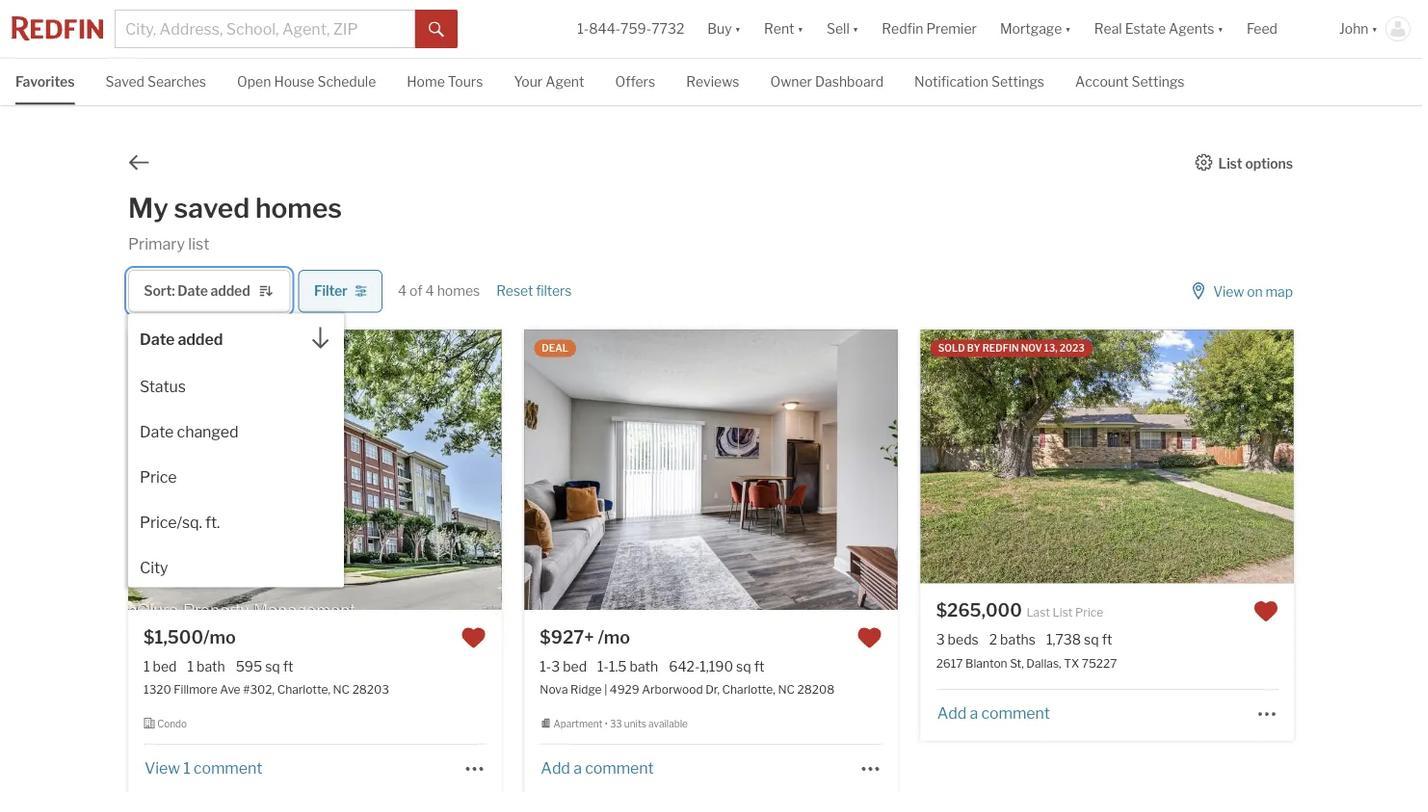 Task type: locate. For each thing, give the bounding box(es) containing it.
1 vertical spatial favorite button checkbox
[[858, 625, 883, 650]]

0 vertical spatial price
[[140, 468, 177, 487]]

list right last
[[1053, 606, 1073, 620]]

dialog
[[128, 314, 344, 587]]

0 horizontal spatial homes
[[255, 192, 342, 225]]

4 left of
[[398, 283, 407, 299]]

1,190
[[700, 658, 734, 675]]

date down status
[[140, 423, 174, 441]]

▾ right mortgage at right top
[[1065, 21, 1072, 37]]

photo of 1320 fillmore ave #302, charlotte, nc 28203 image
[[128, 330, 502, 610], [501, 330, 875, 610]]

1 horizontal spatial view
[[1214, 284, 1245, 300]]

1 vertical spatial a
[[574, 759, 582, 778]]

3 ▾ from the left
[[853, 21, 859, 37]]

open house schedule link
[[237, 59, 376, 103]]

0 horizontal spatial charlotte,
[[277, 683, 331, 697]]

1- left 759- at the left top of page
[[578, 21, 589, 37]]

1 vertical spatial add a comment
[[541, 759, 654, 778]]

0 horizontal spatial /mo
[[203, 626, 236, 648]]

add a comment down blanton
[[938, 704, 1051, 723]]

bath
[[197, 658, 225, 675], [630, 658, 659, 675]]

2 horizontal spatial 1-
[[598, 658, 609, 675]]

photo of 4929 arborwood dr, charlotte, nc 28208 image
[[525, 330, 898, 610], [898, 330, 1271, 610]]

2 settings from the left
[[1132, 74, 1185, 90]]

0 horizontal spatial add a comment
[[541, 759, 654, 778]]

▾ right rent
[[798, 21, 804, 37]]

view inside button
[[1214, 284, 1245, 300]]

buy ▾ button
[[708, 0, 741, 58]]

0 vertical spatial add
[[938, 704, 967, 723]]

add a comment button down •
[[540, 759, 655, 778]]

bed
[[153, 658, 177, 675], [563, 658, 587, 675]]

favorite button checkbox
[[1254, 599, 1279, 624], [858, 625, 883, 650]]

city button
[[128, 542, 344, 587]]

1 ▾ from the left
[[735, 21, 741, 37]]

▾ right sell
[[853, 21, 859, 37]]

bed up ridge
[[563, 658, 587, 675]]

feed button
[[1236, 0, 1328, 58]]

▾ inside buy ▾ dropdown button
[[735, 21, 741, 37]]

homes inside my saved homes primary list
[[255, 192, 342, 225]]

$1,500
[[144, 626, 203, 648]]

sq for 1,738
[[1084, 632, 1099, 648]]

$1,500 /mo
[[144, 626, 236, 648]]

$927+
[[540, 626, 594, 648]]

sell
[[827, 21, 850, 37]]

notification
[[915, 74, 989, 90]]

4 right of
[[426, 283, 434, 299]]

642-
[[669, 658, 700, 675]]

5 ▾ from the left
[[1218, 21, 1224, 37]]

28203
[[352, 683, 389, 697]]

sort : date added
[[144, 283, 250, 299]]

2 horizontal spatial comment
[[982, 704, 1051, 723]]

estate
[[1125, 21, 1166, 37]]

▾ inside sell ▾ dropdown button
[[853, 21, 859, 37]]

1 horizontal spatial comment
[[585, 759, 654, 778]]

beds
[[948, 632, 979, 648]]

7732
[[652, 21, 685, 37]]

rent ▾ button
[[753, 0, 815, 58]]

add a comment
[[938, 704, 1051, 723], [541, 759, 654, 778]]

view for view 1 comment
[[145, 759, 180, 778]]

1 vertical spatial view
[[145, 759, 180, 778]]

deal
[[542, 343, 569, 354]]

2 horizontal spatial sq
[[1084, 632, 1099, 648]]

0 horizontal spatial view
[[145, 759, 180, 778]]

0 vertical spatial view
[[1214, 284, 1245, 300]]

view on map
[[1214, 284, 1293, 300]]

bath right 1.5
[[630, 658, 659, 675]]

2 ▾ from the left
[[798, 21, 804, 37]]

list
[[1219, 155, 1243, 172], [1053, 606, 1073, 620]]

▾ inside rent ▾ dropdown button
[[798, 21, 804, 37]]

add down 2617
[[938, 704, 967, 723]]

▾ inside mortgage ▾ dropdown button
[[1065, 21, 1072, 37]]

view down condo
[[145, 759, 180, 778]]

apartment • 33 units available
[[554, 718, 688, 730]]

1 photo of 2617 blanton st, dallas, tx 75227 image from the left
[[921, 330, 1294, 584]]

2 bed from the left
[[563, 658, 587, 675]]

sq up 75227
[[1084, 632, 1099, 648]]

ft for 1,738 sq ft
[[1102, 632, 1113, 648]]

real estate agents ▾
[[1095, 21, 1224, 37]]

▾ for sell ▾
[[853, 21, 859, 37]]

condo
[[157, 718, 187, 730]]

3 left "beds"
[[937, 632, 945, 648]]

▾ right john
[[1372, 21, 1378, 37]]

0 horizontal spatial 4
[[398, 283, 407, 299]]

1 horizontal spatial add a comment button
[[937, 704, 1051, 723]]

1 horizontal spatial 1-
[[578, 21, 589, 37]]

2 photo of 2617 blanton st, dallas, tx 75227 image from the left
[[1294, 330, 1423, 584]]

0 vertical spatial 3
[[937, 632, 945, 648]]

1 settings from the left
[[992, 74, 1045, 90]]

settings
[[992, 74, 1045, 90], [1132, 74, 1185, 90]]

4 ▾ from the left
[[1065, 21, 1072, 37]]

1- for 844-
[[578, 21, 589, 37]]

1 horizontal spatial favorite button checkbox
[[1254, 599, 1279, 624]]

price up price/sq.
[[140, 468, 177, 487]]

0 vertical spatial add a comment button
[[937, 704, 1051, 723]]

1 horizontal spatial price
[[1076, 606, 1104, 620]]

nc left 28203
[[333, 683, 350, 697]]

a down blanton
[[970, 704, 978, 723]]

0 horizontal spatial settings
[[992, 74, 1045, 90]]

reset
[[497, 283, 533, 299]]

mortgage ▾ button
[[1000, 0, 1072, 58]]

date
[[178, 283, 208, 299], [140, 330, 175, 349], [140, 423, 174, 441]]

comment for $927+ /mo
[[585, 759, 654, 778]]

dallas,
[[1027, 657, 1062, 671]]

account settings link
[[1076, 59, 1185, 103]]

0 horizontal spatial bed
[[153, 658, 177, 675]]

submit search image
[[429, 22, 445, 37]]

0 horizontal spatial nc
[[333, 683, 350, 697]]

0 horizontal spatial ft
[[283, 658, 293, 675]]

settings down "real estate agents ▾" dropdown button
[[1132, 74, 1185, 90]]

1 horizontal spatial add a comment
[[938, 704, 1051, 723]]

759-
[[621, 21, 652, 37]]

1 vertical spatial date
[[140, 330, 175, 349]]

searches
[[147, 74, 206, 90]]

2 horizontal spatial ft
[[1102, 632, 1113, 648]]

▾ right buy
[[735, 21, 741, 37]]

1 horizontal spatial bath
[[630, 658, 659, 675]]

1 horizontal spatial add
[[938, 704, 967, 723]]

1 vertical spatial 3
[[552, 658, 560, 675]]

sq for 595
[[265, 658, 280, 675]]

0 vertical spatial a
[[970, 704, 978, 723]]

4929
[[610, 683, 640, 697]]

0 vertical spatial add a comment
[[938, 704, 1051, 723]]

▾ for rent ▾
[[798, 21, 804, 37]]

my saved homes primary list
[[128, 192, 342, 253]]

6 ▾ from the left
[[1372, 21, 1378, 37]]

add a comment down •
[[541, 759, 654, 778]]

comment down ave
[[194, 759, 262, 778]]

2 /mo from the left
[[598, 626, 630, 648]]

0 horizontal spatial add
[[541, 759, 570, 778]]

0 horizontal spatial list
[[1053, 606, 1073, 620]]

642-1,190 sq ft
[[669, 658, 765, 675]]

1 up fillmore
[[187, 658, 194, 675]]

0 horizontal spatial favorite button image
[[461, 625, 486, 650]]

1,738
[[1047, 632, 1082, 648]]

0 horizontal spatial 1-
[[540, 658, 552, 675]]

reviews link
[[686, 59, 740, 103]]

2 vertical spatial date
[[140, 423, 174, 441]]

homes right of
[[437, 283, 480, 299]]

1 horizontal spatial ft
[[754, 658, 765, 675]]

charlotte, right dr, on the bottom
[[723, 683, 776, 697]]

/mo for $1,500 /mo
[[203, 626, 236, 648]]

price button
[[128, 451, 344, 497]]

a down the apartment on the left
[[574, 759, 582, 778]]

0 vertical spatial homes
[[255, 192, 342, 225]]

mortgage ▾ button
[[989, 0, 1083, 58]]

1 up '1320'
[[144, 658, 150, 675]]

view
[[1214, 284, 1245, 300], [145, 759, 180, 778]]

/mo up 1 bath
[[203, 626, 236, 648]]

1 horizontal spatial homes
[[437, 283, 480, 299]]

1- up nova
[[540, 658, 552, 675]]

1320
[[144, 683, 171, 697]]

1 horizontal spatial 4
[[426, 283, 434, 299]]

sold
[[938, 343, 965, 354]]

real estate agents ▾ button
[[1083, 0, 1236, 58]]

add a comment button
[[937, 704, 1051, 723], [540, 759, 655, 778]]

list options button
[[1195, 154, 1294, 172]]

3 up nova
[[552, 658, 560, 675]]

nc left 28208
[[778, 683, 795, 697]]

homes right saved
[[255, 192, 342, 225]]

28208
[[798, 683, 835, 697]]

comment down apartment • 33 units available
[[585, 759, 654, 778]]

▾ right agents
[[1218, 21, 1224, 37]]

1 vertical spatial price
[[1076, 606, 1104, 620]]

rent ▾
[[764, 21, 804, 37]]

0 vertical spatial date
[[178, 283, 208, 299]]

buy
[[708, 21, 732, 37]]

1-844-759-7732
[[578, 21, 685, 37]]

0 horizontal spatial add a comment button
[[540, 759, 655, 778]]

added up date added button
[[211, 283, 250, 299]]

ft
[[1102, 632, 1113, 648], [283, 658, 293, 675], [754, 658, 765, 675]]

0 vertical spatial list
[[1219, 155, 1243, 172]]

notification settings
[[915, 74, 1045, 90]]

favorite button image
[[1254, 599, 1279, 624], [461, 625, 486, 650], [858, 625, 883, 650]]

0 horizontal spatial favorite button checkbox
[[858, 625, 883, 650]]

list left options on the right of page
[[1219, 155, 1243, 172]]

1 photo of 1320 fillmore ave #302, charlotte, nc 28203 image from the left
[[128, 330, 502, 610]]

1 horizontal spatial favorite button image
[[858, 625, 883, 650]]

view left on
[[1214, 284, 1245, 300]]

add down the apartment on the left
[[541, 759, 570, 778]]

nc
[[333, 683, 350, 697], [778, 683, 795, 697]]

sq right 595
[[265, 658, 280, 675]]

0 horizontal spatial sq
[[265, 658, 280, 675]]

date right :
[[178, 283, 208, 299]]

saved searches link
[[106, 59, 206, 103]]

1 horizontal spatial a
[[970, 704, 978, 723]]

1- for 1.5
[[598, 658, 609, 675]]

units
[[624, 718, 647, 730]]

charlotte, right the #302,
[[277, 683, 331, 697]]

1 horizontal spatial nc
[[778, 683, 795, 697]]

1- up | on the bottom of page
[[598, 658, 609, 675]]

date for added
[[140, 330, 175, 349]]

redfin
[[983, 343, 1019, 354]]

added inside button
[[178, 330, 223, 349]]

0 horizontal spatial comment
[[194, 759, 262, 778]]

2 baths
[[990, 632, 1036, 648]]

1 horizontal spatial 3
[[937, 632, 945, 648]]

2023
[[1060, 343, 1085, 354]]

buy ▾ button
[[696, 0, 753, 58]]

▾ for buy ▾
[[735, 21, 741, 37]]

2 horizontal spatial favorite button image
[[1254, 599, 1279, 624]]

bed up '1320'
[[153, 658, 177, 675]]

1 horizontal spatial charlotte,
[[723, 683, 776, 697]]

changed
[[177, 423, 238, 441]]

1 horizontal spatial list
[[1219, 155, 1243, 172]]

1-1.5 bath
[[598, 658, 659, 675]]

settings down mortgage at right top
[[992, 74, 1045, 90]]

0 horizontal spatial price
[[140, 468, 177, 487]]

1 for 1 bath
[[187, 658, 194, 675]]

photo of 2617 blanton st, dallas, tx 75227 image
[[921, 330, 1294, 584], [1294, 330, 1423, 584]]

ft up the '1320 fillmore ave #302, charlotte, nc 28203'
[[283, 658, 293, 675]]

0 horizontal spatial bath
[[197, 658, 225, 675]]

/mo
[[203, 626, 236, 648], [598, 626, 630, 648]]

ft up 75227
[[1102, 632, 1113, 648]]

1 /mo from the left
[[203, 626, 236, 648]]

bath up fillmore
[[197, 658, 225, 675]]

date up status
[[140, 330, 175, 349]]

1 vertical spatial added
[[178, 330, 223, 349]]

last
[[1027, 606, 1051, 620]]

sq right 1,190
[[736, 658, 751, 675]]

3
[[937, 632, 945, 648], [552, 658, 560, 675]]

0 vertical spatial favorite button checkbox
[[1254, 599, 1279, 624]]

add a comment button down blanton
[[937, 704, 1051, 723]]

sell ▾
[[827, 21, 859, 37]]

comment down st,
[[982, 704, 1051, 723]]

ft right 1,190
[[754, 658, 765, 675]]

price up 1,738 sq ft on the bottom of the page
[[1076, 606, 1104, 620]]

saved
[[174, 192, 250, 225]]

added down sort : date added
[[178, 330, 223, 349]]

favorite button image for $1,500
[[461, 625, 486, 650]]

1 horizontal spatial /mo
[[598, 626, 630, 648]]

options
[[1246, 155, 1293, 172]]

1 down condo
[[183, 759, 190, 778]]

/mo up 1.5
[[598, 626, 630, 648]]

favorite button checkbox for $265,000
[[1254, 599, 1279, 624]]

1 horizontal spatial settings
[[1132, 74, 1185, 90]]

0 horizontal spatial a
[[574, 759, 582, 778]]

1 horizontal spatial bed
[[563, 658, 587, 675]]

filter button
[[299, 270, 383, 313]]



Task type: vqa. For each thing, say whether or not it's contained in the screenshot.
will to the right
no



Task type: describe. For each thing, give the bounding box(es) containing it.
on
[[1248, 284, 1263, 300]]

2 photo of 1320 fillmore ave #302, charlotte, nc 28203 image from the left
[[501, 330, 875, 610]]

nova
[[540, 683, 568, 697]]

dialog containing date added
[[128, 314, 344, 587]]

favorite button image for $927+
[[858, 625, 883, 650]]

price/sq. ft. button
[[128, 497, 344, 542]]

0 vertical spatial added
[[211, 283, 250, 299]]

list inside button
[[1219, 155, 1243, 172]]

#302,
[[243, 683, 275, 697]]

st,
[[1010, 657, 1024, 671]]

2617 blanton st, dallas, tx 75227
[[937, 657, 1117, 671]]

notification settings link
[[915, 59, 1045, 103]]

agents
[[1169, 21, 1215, 37]]

list options
[[1219, 155, 1293, 172]]

1 horizontal spatial sq
[[736, 658, 751, 675]]

settings for notification settings
[[992, 74, 1045, 90]]

1 bed from the left
[[153, 658, 177, 675]]

settings for account settings
[[1132, 74, 1185, 90]]

1 vertical spatial add a comment button
[[540, 759, 655, 778]]

1 4 from the left
[[398, 283, 407, 299]]

City, Address, School, Agent, ZIP search field
[[115, 10, 416, 48]]

1 bed
[[144, 658, 177, 675]]

owner dashboard
[[771, 74, 884, 90]]

home
[[407, 74, 445, 90]]

reviews
[[686, 74, 740, 90]]

city
[[140, 558, 168, 577]]

comment for $1,500 /mo
[[194, 759, 262, 778]]

33
[[610, 718, 622, 730]]

1 for 1 bed
[[144, 658, 150, 675]]

1 vertical spatial add
[[541, 759, 570, 778]]

▾ for mortgage ▾
[[1065, 21, 1072, 37]]

of
[[410, 283, 423, 299]]

schedule
[[318, 74, 376, 90]]

1.5
[[609, 658, 627, 675]]

filter
[[314, 283, 348, 299]]

75227
[[1082, 657, 1117, 671]]

open
[[237, 74, 271, 90]]

:
[[172, 283, 175, 299]]

date changed
[[140, 423, 238, 441]]

2 4 from the left
[[426, 283, 434, 299]]

▾ inside real estate agents ▾ link
[[1218, 21, 1224, 37]]

595 sq ft
[[236, 658, 293, 675]]

1 nc from the left
[[333, 683, 350, 697]]

price/sq. ft.
[[140, 513, 220, 532]]

ave
[[220, 683, 241, 697]]

account settings
[[1076, 74, 1185, 90]]

owner dashboard link
[[771, 59, 884, 103]]

/mo for $927+ /mo
[[598, 626, 630, 648]]

1 vertical spatial homes
[[437, 283, 480, 299]]

tx
[[1064, 657, 1080, 671]]

2 nc from the left
[[778, 683, 795, 697]]

available
[[649, 718, 688, 730]]

view for view on map
[[1214, 284, 1245, 300]]

1 charlotte, from the left
[[277, 683, 331, 697]]

premier
[[927, 21, 977, 37]]

ft.
[[205, 513, 220, 532]]

favorite button checkbox
[[461, 625, 486, 650]]

home tours link
[[407, 59, 483, 103]]

2617
[[937, 657, 963, 671]]

price inside button
[[140, 468, 177, 487]]

sell ▾ button
[[827, 0, 859, 58]]

•
[[605, 718, 608, 730]]

mortgage
[[1000, 21, 1062, 37]]

your
[[514, 74, 543, 90]]

last list price
[[1027, 606, 1104, 620]]

real
[[1095, 21, 1123, 37]]

2
[[990, 632, 998, 648]]

blanton
[[966, 657, 1008, 671]]

tours
[[448, 74, 483, 90]]

agent
[[546, 74, 585, 90]]

1 bath from the left
[[197, 658, 225, 675]]

mortgage ▾
[[1000, 21, 1072, 37]]

date for changed
[[140, 423, 174, 441]]

status button
[[128, 361, 344, 406]]

1,738 sq ft
[[1047, 632, 1113, 648]]

0 horizontal spatial 3
[[552, 658, 560, 675]]

2 photo of 4929 arborwood dr, charlotte, nc 28208 image from the left
[[898, 330, 1271, 610]]

1- for 3
[[540, 658, 552, 675]]

2 charlotte, from the left
[[723, 683, 776, 697]]

primary
[[128, 234, 185, 253]]

open house schedule
[[237, 74, 376, 90]]

by
[[967, 343, 981, 354]]

date changed button
[[128, 406, 344, 451]]

844-
[[589, 21, 621, 37]]

john
[[1340, 21, 1369, 37]]

list
[[188, 234, 210, 253]]

redfin premier button
[[871, 0, 989, 58]]

john ▾
[[1340, 21, 1378, 37]]

1-3 bed
[[540, 658, 587, 675]]

ft for 595 sq ft
[[283, 658, 293, 675]]

1320 fillmore ave #302, charlotte, nc 28203
[[144, 683, 389, 697]]

1-844-759-7732 link
[[578, 21, 685, 37]]

nova ridge | 4929 arborwood dr, charlotte, nc 28208
[[540, 683, 835, 697]]

4 of 4 homes
[[398, 283, 480, 299]]

▾ for john ▾
[[1372, 21, 1378, 37]]

feed
[[1247, 21, 1278, 37]]

date added
[[140, 330, 223, 349]]

1 vertical spatial list
[[1053, 606, 1073, 620]]

rent ▾ button
[[764, 0, 804, 58]]

offers
[[615, 74, 656, 90]]

1 bath
[[187, 658, 225, 675]]

saved searches
[[106, 74, 206, 90]]

favorites link
[[15, 59, 75, 103]]

reset filters
[[497, 283, 572, 299]]

nov
[[1021, 343, 1043, 354]]

1 photo of 4929 arborwood dr, charlotte, nc 28208 image from the left
[[525, 330, 898, 610]]

favorite button image for $265,000
[[1254, 599, 1279, 624]]

2 bath from the left
[[630, 658, 659, 675]]

favorite button checkbox for $927+
[[858, 625, 883, 650]]

ridge
[[571, 683, 602, 697]]

3 beds
[[937, 632, 979, 648]]

offers link
[[615, 59, 656, 103]]

home tours
[[407, 74, 483, 90]]

account
[[1076, 74, 1129, 90]]

sell ▾ button
[[815, 0, 871, 58]]

map
[[1266, 284, 1293, 300]]



